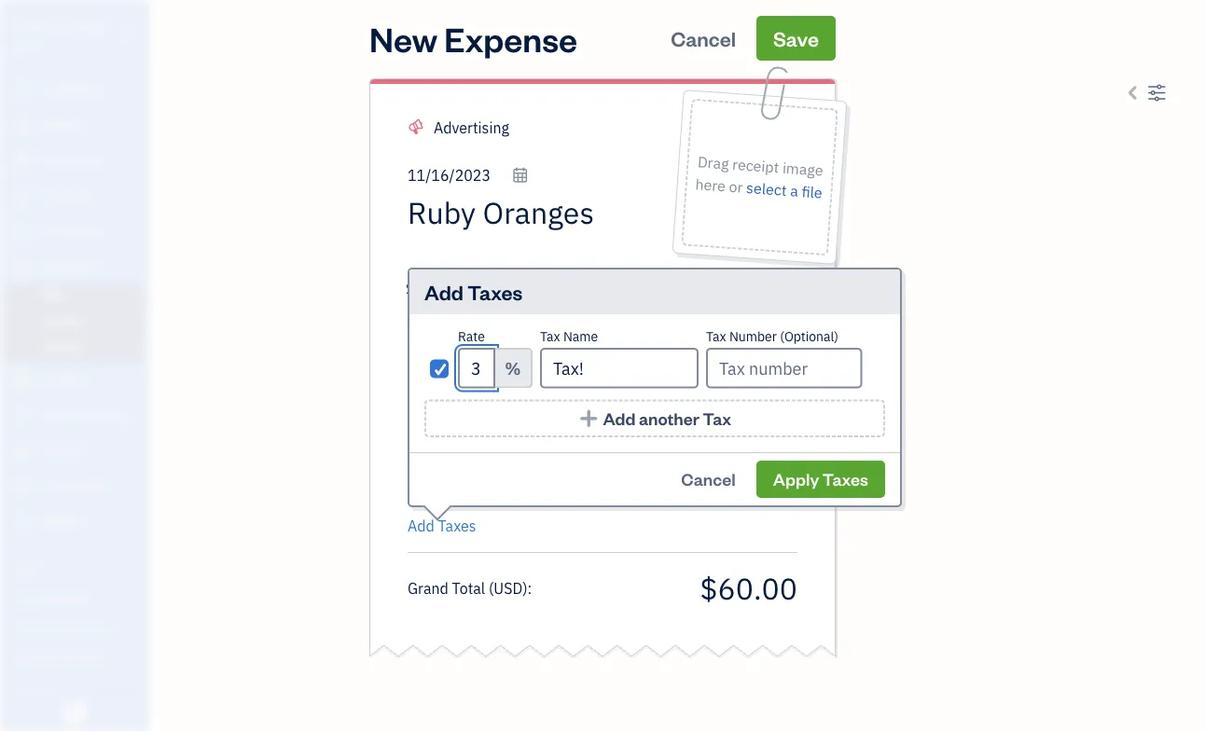 Task type: locate. For each thing, give the bounding box(es) containing it.
expense
[[445, 16, 578, 60]]

tax name
[[540, 328, 598, 345]]

delete tax image
[[866, 357, 886, 379]]

drag
[[697, 152, 730, 174]]

add taxes up grand
[[408, 517, 477, 536]]

grand total ( usd ):
[[408, 579, 532, 598]]

expense image
[[12, 259, 35, 277]]

Tax number text field
[[707, 348, 863, 389]]

apply taxes
[[774, 469, 869, 490]]

add up grand
[[408, 517, 435, 536]]

cancel button
[[654, 16, 753, 61], [665, 461, 753, 498]]

add taxes
[[425, 279, 523, 305], [408, 517, 477, 536]]

1 vertical spatial cancel
[[682, 469, 736, 490]]

cancel left save
[[671, 25, 736, 51]]

or
[[729, 177, 744, 197]]

taxes
[[468, 279, 523, 305], [823, 469, 869, 490], [438, 517, 477, 536]]

select a file button
[[746, 176, 824, 204]]

chevronleft image
[[1125, 81, 1144, 104]]

taxes inside dropdown button
[[438, 517, 477, 536]]

client image
[[12, 117, 35, 135]]

1 vertical spatial taxes
[[823, 469, 869, 490]]

Date in MM/DD/YYYY format text field
[[408, 166, 529, 185]]

cancel for apply taxes
[[682, 469, 736, 490]]

apply taxes button
[[757, 461, 886, 498]]

money image
[[12, 442, 35, 461]]

tax for tax number (optional)
[[707, 328, 727, 345]]

add inside button
[[603, 408, 636, 430]]

add
[[425, 279, 464, 305], [603, 408, 636, 430], [408, 517, 435, 536]]

Tax name text field
[[540, 348, 699, 389]]

2 vertical spatial add
[[408, 517, 435, 536]]

(optional)
[[780, 328, 839, 345]]

cancel down another
[[682, 469, 736, 490]]

estimate image
[[12, 152, 35, 171]]

apply
[[774, 469, 820, 490]]

0 vertical spatial taxes
[[468, 279, 523, 305]]

add taxes up rate
[[425, 279, 523, 305]]

add right plus image on the bottom of page
[[603, 408, 636, 430]]

oranges
[[53, 16, 110, 36]]

1 vertical spatial add
[[603, 408, 636, 430]]

taxes right apply
[[823, 469, 869, 490]]

save
[[774, 25, 819, 51]]

taxes up rate
[[468, 279, 523, 305]]

Merchant text field
[[408, 194, 663, 231]]

check image
[[432, 362, 449, 377]]

total
[[452, 579, 486, 598]]

usd
[[494, 579, 523, 598]]

cancel button for save
[[654, 16, 753, 61]]

taxes inside button
[[823, 469, 869, 490]]

tax right another
[[703, 408, 732, 430]]

2 vertical spatial taxes
[[438, 517, 477, 536]]

0 vertical spatial add taxes
[[425, 279, 523, 305]]

new expense
[[370, 16, 578, 60]]

0 vertical spatial add
[[425, 279, 464, 305]]

1 vertical spatial cancel button
[[665, 461, 753, 498]]

tax left name
[[540, 328, 561, 345]]

ruby oranges owner
[[15, 16, 110, 52]]

cancel button left save button
[[654, 16, 753, 61]]

tax
[[540, 328, 561, 345], [707, 328, 727, 345], [703, 408, 732, 430]]

settings image
[[14, 680, 144, 695]]

cancel
[[671, 25, 736, 51], [682, 469, 736, 490]]

receipt
[[732, 154, 780, 177]]

cancel button down another
[[665, 461, 753, 498]]

freshbooks image
[[60, 702, 90, 724]]

payment image
[[12, 223, 35, 242]]

plus image
[[578, 409, 600, 428]]

bank connections image
[[14, 651, 144, 665]]

add up rate
[[425, 279, 464, 305]]

taxes up total
[[438, 517, 477, 536]]

image
[[782, 158, 824, 180]]

cancel button for apply taxes
[[665, 461, 753, 498]]

0 vertical spatial cancel button
[[654, 16, 753, 61]]

report image
[[12, 513, 35, 532]]

ruby
[[15, 16, 50, 36]]

apps image
[[14, 561, 144, 576]]

0 vertical spatial cancel
[[671, 25, 736, 51]]

tax left number
[[707, 328, 727, 345]]

items and services image
[[14, 621, 144, 636]]

add taxes button
[[408, 515, 477, 538]]



Task type: vqa. For each thing, say whether or not it's contained in the screenshot.
Tax Name
yes



Task type: describe. For each thing, give the bounding box(es) containing it.
chart image
[[12, 478, 35, 497]]

main element
[[0, 0, 196, 732]]

settings image
[[1148, 81, 1167, 104]]

another
[[639, 408, 700, 430]]

new
[[370, 16, 438, 60]]

name
[[564, 328, 598, 345]]

a
[[790, 181, 799, 201]]

team members image
[[14, 591, 144, 606]]

add another tax
[[603, 408, 732, 430]]

project image
[[12, 371, 35, 390]]

cancel for save
[[671, 25, 736, 51]]

tax for tax name
[[540, 328, 561, 345]]

rate
[[458, 328, 485, 345]]

add inside dropdown button
[[408, 517, 435, 536]]

add another tax button
[[425, 400, 886, 438]]

Category text field
[[434, 117, 594, 139]]

save button
[[757, 16, 836, 61]]

timer image
[[12, 407, 35, 426]]

owner
[[15, 37, 49, 52]]

select a file
[[746, 178, 823, 203]]

Amount (USD) text field
[[699, 569, 798, 608]]

drag receipt image here or
[[695, 152, 824, 197]]

select
[[746, 178, 788, 200]]

here
[[695, 174, 727, 196]]

grand
[[408, 579, 449, 598]]

1 vertical spatial add taxes
[[408, 517, 477, 536]]

file
[[801, 182, 823, 203]]

Description text field
[[399, 278, 789, 502]]

tax inside button
[[703, 408, 732, 430]]

):
[[523, 579, 532, 598]]

Tax Rate (Percentage) text field
[[458, 348, 496, 389]]

invoice image
[[12, 188, 35, 206]]

number
[[730, 328, 777, 345]]

tax number (optional)
[[707, 328, 839, 345]]

dashboard image
[[12, 81, 35, 100]]

(
[[489, 579, 494, 598]]



